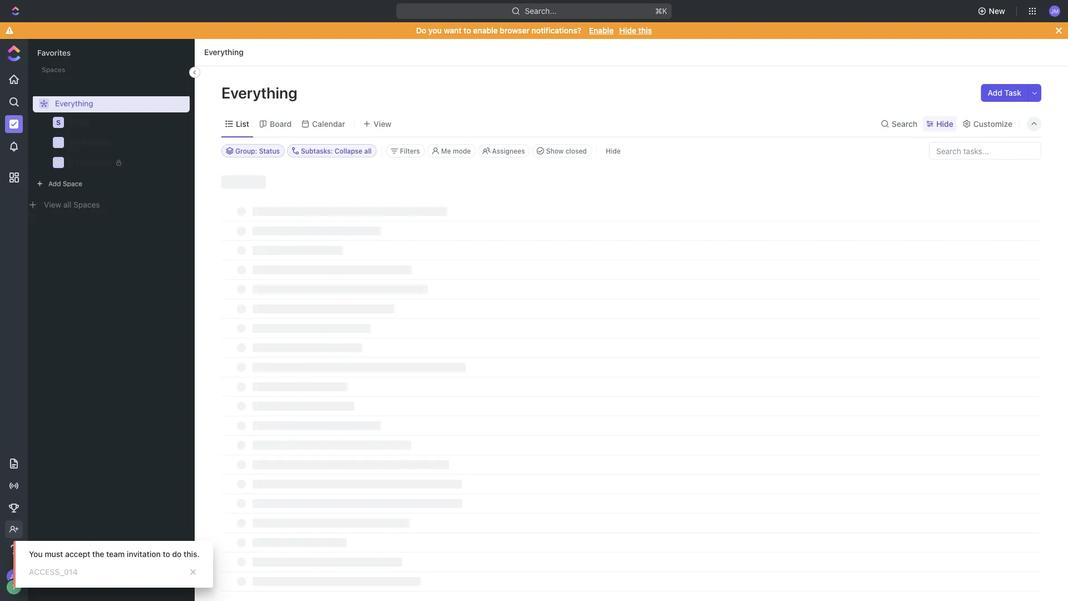 Task type: describe. For each thing, give the bounding box(es) containing it.
the
[[92, 550, 104, 559]]

you must accept the team invitation to do this.
[[29, 550, 200, 559]]

search
[[892, 119, 918, 128]]

globe image
[[55, 159, 62, 166]]

s
[[56, 119, 61, 126]]

show
[[546, 147, 564, 155]]

calendar
[[312, 119, 345, 128]]

view for view all spaces
[[44, 200, 61, 209]]

team space
[[69, 138, 111, 147]]

hide inside hide button
[[606, 147, 621, 155]]

view for view
[[374, 119, 392, 128]]

view button
[[359, 116, 396, 132]]

1 vertical spatial to
[[163, 550, 170, 559]]

do
[[416, 26, 427, 35]]

customize
[[974, 119, 1013, 128]]

me mode button
[[428, 144, 476, 158]]

mode
[[453, 147, 471, 155]]

add task
[[988, 88, 1022, 97]]

space, , element
[[53, 117, 64, 128]]

filters button
[[386, 144, 425, 158]]

spaces link
[[28, 69, 64, 78]]

show closed button
[[533, 144, 592, 158]]

1 vertical spatial everything link
[[33, 95, 190, 112]]

view all spaces link
[[44, 200, 100, 209]]

invitation
[[127, 550, 161, 559]]

space for add space
[[63, 180, 82, 188]]

access_014
[[29, 568, 78, 577]]

board link
[[268, 116, 292, 132]]

team space link
[[69, 134, 176, 151]]

board
[[270, 119, 292, 128]]

accept
[[65, 550, 90, 559]]

me mode
[[441, 147, 471, 155]]

1 horizontal spatial everything link
[[202, 46, 246, 59]]

favorites
[[37, 48, 71, 57]]

1 horizontal spatial all
[[365, 147, 372, 155]]

me
[[441, 147, 451, 155]]

filters
[[400, 147, 420, 155]]

want
[[444, 26, 462, 35]]

favorites button
[[37, 48, 71, 57]]

list
[[236, 119, 249, 128]]

calendar link
[[310, 116, 345, 132]]

do
[[172, 550, 182, 559]]

hide button
[[924, 116, 957, 132]]

new
[[990, 6, 1006, 16]]

enable
[[473, 26, 498, 35]]

jm button
[[1047, 2, 1064, 20]]

enable
[[589, 26, 614, 35]]

0 vertical spatial hide
[[620, 26, 637, 35]]

group:
[[235, 147, 257, 155]]

user group image
[[54, 139, 63, 146]]

this
[[639, 26, 652, 35]]

browser
[[500, 26, 530, 35]]

notifications?
[[532, 26, 582, 35]]

space for team space
[[90, 138, 111, 147]]

space link
[[69, 114, 176, 131]]



Task type: vqa. For each thing, say whether or not it's contained in the screenshot.
Share
no



Task type: locate. For each thing, give the bounding box(es) containing it.
1 vertical spatial add
[[48, 180, 61, 188]]

must
[[45, 550, 63, 559]]

list link
[[234, 116, 249, 132]]

do you want to enable browser notifications? enable hide this
[[416, 26, 652, 35]]

task
[[1005, 88, 1022, 97]]

view inside view button
[[374, 119, 392, 128]]

1 vertical spatial view
[[44, 200, 61, 209]]

customize button
[[960, 116, 1016, 132]]

⌘k
[[656, 6, 668, 16]]

spaces
[[42, 66, 65, 73], [37, 69, 64, 78], [74, 200, 100, 209]]

observatory link
[[69, 154, 176, 171]]

view button
[[359, 111, 396, 137]]

0 vertical spatial space
[[69, 118, 90, 126]]

view up filters dropdown button
[[374, 119, 392, 128]]

assignees
[[492, 147, 525, 155]]

Search tasks... text field
[[930, 143, 1041, 159]]

closed
[[566, 147, 587, 155]]

hide right search
[[937, 119, 954, 128]]

space right the team
[[90, 138, 111, 147]]

add for add space
[[48, 180, 61, 188]]

you
[[429, 26, 442, 35]]

0 horizontal spatial all
[[63, 200, 71, 209]]

team
[[69, 138, 88, 147]]

hide button
[[602, 144, 625, 158]]

1 vertical spatial hide
[[937, 119, 954, 128]]

view
[[374, 119, 392, 128], [44, 200, 61, 209]]

view down the add space
[[44, 200, 61, 209]]

this.
[[184, 550, 200, 559]]

hide right closed
[[606, 147, 621, 155]]

all right collapse
[[365, 147, 372, 155]]

0 vertical spatial view
[[374, 119, 392, 128]]

0 vertical spatial everything link
[[202, 46, 246, 59]]

search button
[[878, 116, 921, 132]]

add space
[[48, 180, 82, 188]]

search...
[[525, 6, 557, 16]]

space up view all spaces link
[[63, 180, 82, 188]]

1 vertical spatial space
[[90, 138, 111, 147]]

0 horizontal spatial view
[[44, 200, 61, 209]]

everything
[[204, 48, 244, 57], [222, 83, 301, 102], [55, 99, 93, 108]]

all
[[365, 147, 372, 155], [63, 200, 71, 209]]

add task button
[[982, 84, 1029, 102]]

0 vertical spatial all
[[365, 147, 372, 155]]

collapse
[[335, 147, 363, 155]]

1 horizontal spatial to
[[464, 26, 471, 35]]

subtasks: collapse all
[[301, 147, 372, 155]]

to left do
[[163, 550, 170, 559]]

2 vertical spatial space
[[63, 180, 82, 188]]

1 horizontal spatial view
[[374, 119, 392, 128]]

0 horizontal spatial to
[[163, 550, 170, 559]]

hide inside hide dropdown button
[[937, 119, 954, 128]]

team
[[106, 550, 125, 559]]

to right the "want"
[[464, 26, 471, 35]]

2 vertical spatial hide
[[606, 147, 621, 155]]

hide
[[620, 26, 637, 35], [937, 119, 954, 128], [606, 147, 621, 155]]

to
[[464, 26, 471, 35], [163, 550, 170, 559]]

space
[[69, 118, 90, 126], [90, 138, 111, 147], [63, 180, 82, 188]]

group: status
[[235, 147, 280, 155]]

observatory
[[69, 158, 112, 167]]

status
[[259, 147, 280, 155]]

add down globe image
[[48, 180, 61, 188]]

view all spaces
[[44, 200, 100, 209]]

space up the team
[[69, 118, 90, 126]]

jm
[[1051, 8, 1059, 14]]

hide left this
[[620, 26, 637, 35]]

assignees button
[[478, 144, 530, 158]]

add inside "button"
[[988, 88, 1003, 97]]

new button
[[974, 2, 1013, 20]]

0 horizontal spatial everything link
[[33, 95, 190, 112]]

subtasks:
[[301, 147, 333, 155]]

add
[[988, 88, 1003, 97], [48, 180, 61, 188]]

0 vertical spatial add
[[988, 88, 1003, 97]]

add left task
[[988, 88, 1003, 97]]

you
[[29, 550, 43, 559]]

1 horizontal spatial add
[[988, 88, 1003, 97]]

1 vertical spatial all
[[63, 200, 71, 209]]

all down the add space
[[63, 200, 71, 209]]

add for add task
[[988, 88, 1003, 97]]

0 vertical spatial to
[[464, 26, 471, 35]]

show closed
[[546, 147, 587, 155]]

0 horizontal spatial add
[[48, 180, 61, 188]]

everything link
[[202, 46, 246, 59], [33, 95, 190, 112]]



